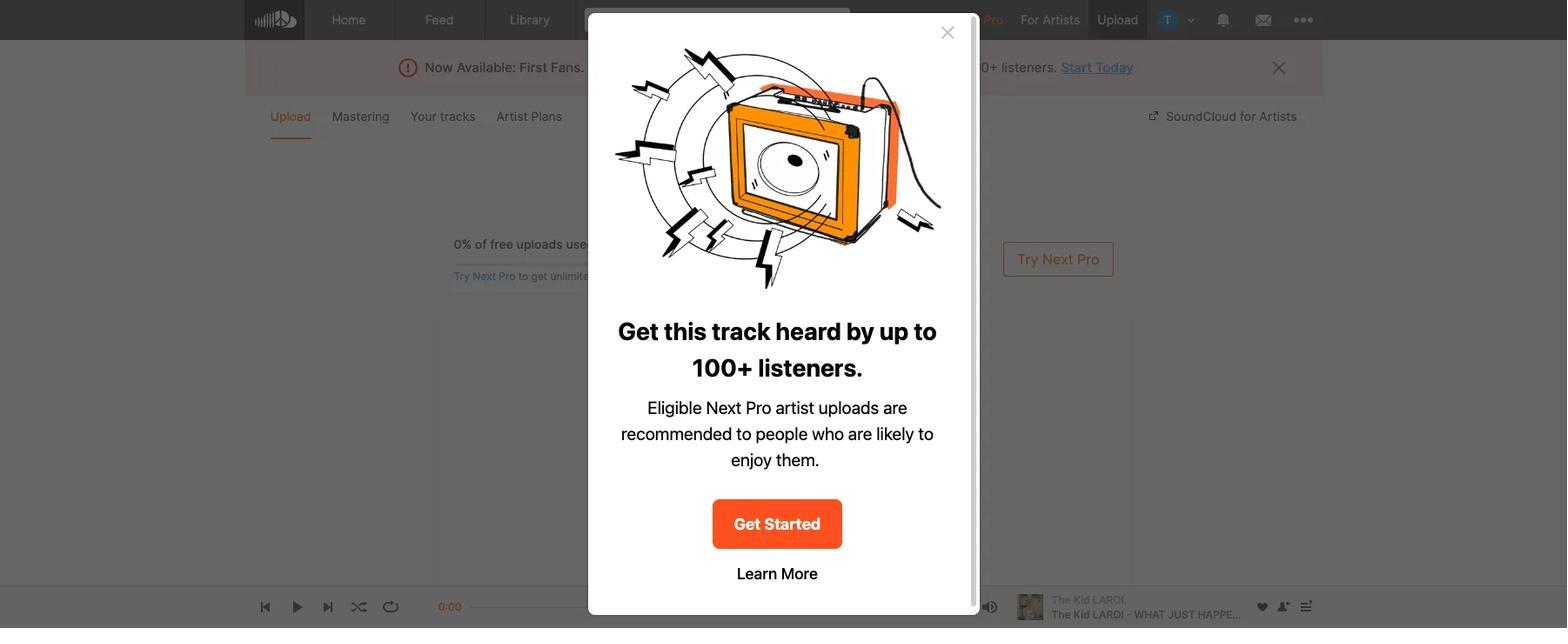 Task type: describe. For each thing, give the bounding box(es) containing it.
next
[[798, 59, 824, 76]]

0 vertical spatial your
[[767, 59, 794, 76]]

to down search search field at the top of the page
[[727, 59, 739, 76]]

feed link
[[395, 0, 485, 40]]

public
[[772, 512, 803, 525]]

1 horizontal spatial try next pro
[[1017, 251, 1099, 268]]

start
[[1061, 59, 1092, 76]]

1 vertical spatial or
[[693, 614, 704, 627]]

available:
[[457, 59, 516, 76]]

up
[[932, 59, 947, 76]]

flac,
[[599, 614, 629, 627]]

learn more about lossless hd. link
[[857, 614, 1009, 627]]

your tracks link
[[411, 96, 476, 139]]

1 vertical spatial files
[[823, 483, 844, 496]]

quality.
[[819, 614, 855, 627]]

choose
[[720, 447, 768, 464]]

library link
[[485, 0, 576, 40]]

when
[[751, 483, 778, 496]]

fans.
[[551, 59, 584, 76]]

selected
[[865, 483, 908, 496]]

heard
[[874, 59, 909, 76]]

private
[[828, 512, 863, 525]]

for artists link
[[1012, 0, 1089, 39]]

1 horizontal spatial upload
[[1098, 12, 1139, 27]]

home link
[[304, 0, 395, 40]]

hd.
[[991, 614, 1009, 627]]

or choose files to upload button
[[653, 438, 914, 473]]

0 horizontal spatial artists
[[1043, 12, 1080, 27]]

drag and drop your tracks & albums here
[[598, 400, 969, 423]]

of
[[475, 237, 487, 251]]

alac,
[[660, 614, 691, 627]]

uploads
[[516, 237, 563, 251]]

0 horizontal spatial try next pro
[[931, 12, 1003, 27]]

a
[[704, 483, 710, 496]]

your tracks
[[411, 109, 476, 124]]

artist plans link
[[496, 96, 562, 139]]

albums
[[858, 400, 923, 423]]

are
[[847, 483, 863, 496]]

go+
[[890, 12, 914, 27]]

files inside button
[[772, 447, 799, 464]]

0 horizontal spatial upload
[[270, 109, 311, 124]]

try go+ link
[[859, 0, 923, 39]]

try go+
[[868, 12, 914, 27]]

subscribe
[[588, 59, 650, 76]]

1 horizontal spatial artists
[[1259, 109, 1297, 124]]

drag
[[598, 400, 642, 423]]

audio
[[788, 614, 816, 627]]

0%
[[454, 237, 472, 251]]

1 vertical spatial get
[[531, 270, 548, 283]]

or choose files to upload
[[702, 447, 865, 464]]

plans
[[531, 109, 562, 124]]

soundcloud
[[1166, 109, 1237, 124]]

provide flac, wav, alac, or aiff for highest audio quality. learn more about lossless hd.
[[558, 614, 1009, 627]]

for
[[1021, 12, 1039, 27]]

library
[[510, 12, 550, 27]]

mastering
[[332, 109, 390, 124]]

soundcloud for artists
[[1166, 109, 1297, 124]]

unlimited
[[550, 270, 595, 283]]

uploads.
[[598, 270, 640, 283]]



Task type: vqa. For each thing, say whether or not it's contained in the screenshot.
OUT
no



Task type: locate. For each thing, give the bounding box(es) containing it.
1 horizontal spatial tracks
[[779, 400, 835, 423]]

upload up "are"
[[820, 447, 865, 464]]

1 vertical spatial upload
[[270, 109, 311, 124]]

upload right 'next'
[[828, 59, 870, 76]]

to
[[653, 59, 666, 76], [727, 59, 739, 76], [951, 59, 963, 76], [518, 270, 528, 283], [803, 447, 816, 464]]

1 horizontal spatial for
[[1240, 109, 1256, 124]]

your up choose
[[734, 400, 774, 423]]

try
[[868, 12, 886, 27], [931, 12, 950, 27], [1017, 251, 1039, 268], [454, 270, 470, 283]]

next
[[953, 12, 981, 27], [670, 59, 699, 76], [1042, 251, 1073, 268], [473, 270, 496, 283]]

1 vertical spatial upload link
[[270, 96, 311, 139]]

artists
[[1043, 12, 1080, 27], [1259, 109, 1297, 124]]

files up make a playlist when multiple files are selected
[[772, 447, 799, 464]]

listeners.
[[1002, 59, 1057, 76]]

now available: first fans. subscribe to next pro to get your next upload heard by up to 100+ listeners. start today
[[425, 59, 1134, 76]]

0 vertical spatial files
[[772, 447, 799, 464]]

to up multiple
[[803, 447, 816, 464]]

now
[[425, 59, 453, 76]]

to right subscribe
[[653, 59, 666, 76]]

artists right the soundcloud
[[1259, 109, 1297, 124]]

1 vertical spatial try next pro
[[1017, 251, 1099, 268]]

lossless
[[948, 614, 988, 627]]

make
[[674, 483, 701, 496]]

0 horizontal spatial files
[[772, 447, 799, 464]]

mastering link
[[332, 96, 390, 139]]

free
[[490, 237, 513, 251]]

get left 'next'
[[743, 59, 763, 76]]

0 vertical spatial try next pro
[[931, 12, 1003, 27]]

upload link up today
[[1089, 0, 1147, 39]]

and
[[647, 400, 681, 423]]

privacy:
[[710, 512, 749, 525]]

tracks
[[440, 109, 476, 124], [779, 400, 835, 423]]

1 vertical spatial your
[[734, 400, 774, 423]]

multiple
[[781, 483, 820, 496]]

Search search field
[[584, 8, 850, 32]]

0 vertical spatial get
[[743, 59, 763, 76]]

upload
[[828, 59, 870, 76], [820, 447, 865, 464]]

your left 'next'
[[767, 59, 794, 76]]

for right the soundcloud
[[1240, 109, 1256, 124]]

0 vertical spatial for
[[1240, 109, 1256, 124]]

1 vertical spatial tracks
[[779, 400, 835, 423]]

1 horizontal spatial get
[[743, 59, 763, 76]]

upload link left mastering link
[[270, 96, 311, 139]]

1 vertical spatial upload
[[820, 447, 865, 464]]

None search field
[[576, 0, 859, 39]]

start today link
[[1061, 59, 1134, 76]]

0 horizontal spatial for
[[732, 614, 746, 627]]

upload up today
[[1098, 12, 1139, 27]]

to inside button
[[803, 447, 816, 464]]

0 horizontal spatial get
[[531, 270, 548, 283]]

try next pro link
[[923, 0, 1012, 39], [1003, 242, 1113, 277], [454, 270, 515, 283]]

today
[[1095, 59, 1134, 76]]

aiff
[[706, 614, 729, 627]]

upload left mastering
[[270, 109, 311, 124]]

1 vertical spatial artists
[[1259, 109, 1297, 124]]

pro
[[984, 12, 1003, 27], [702, 59, 723, 76], [1077, 251, 1099, 268], [499, 270, 515, 283]]

tracks left &
[[779, 400, 835, 423]]

0 vertical spatial tracks
[[440, 109, 476, 124]]

for right aiff
[[732, 614, 746, 627]]

soundcloud for artists link
[[1147, 96, 1297, 139]]

or up a
[[702, 447, 716, 464]]

learn
[[857, 614, 886, 627]]

home
[[332, 12, 366, 27]]

used
[[566, 237, 594, 251]]

1 vertical spatial for
[[732, 614, 746, 627]]

1 horizontal spatial files
[[823, 483, 844, 496]]

your
[[767, 59, 794, 76], [734, 400, 774, 423]]

0% of free uploads used
[[454, 237, 594, 251]]

0 horizontal spatial tracks
[[440, 109, 476, 124]]

for
[[1240, 109, 1256, 124], [732, 614, 746, 627]]

wav,
[[631, 614, 657, 627]]

try next pro
[[931, 12, 1003, 27], [1017, 251, 1099, 268]]

1 horizontal spatial upload link
[[1089, 0, 1147, 39]]

get
[[743, 59, 763, 76], [531, 270, 548, 283]]

artist
[[496, 109, 528, 124]]

get down uploads on the left top
[[531, 270, 548, 283]]

or
[[702, 447, 716, 464], [693, 614, 704, 627]]

0 vertical spatial upload link
[[1089, 0, 1147, 39]]

your
[[411, 109, 437, 124]]

&
[[840, 400, 853, 423]]

provide
[[558, 614, 596, 627]]

to down 0% of free uploads used
[[518, 270, 528, 283]]

0 vertical spatial upload
[[828, 59, 870, 76]]

drop
[[686, 400, 728, 423]]

highest
[[748, 614, 786, 627]]

about
[[917, 614, 946, 627]]

100+
[[967, 59, 998, 76]]

more
[[888, 614, 914, 627]]

artist plans
[[496, 109, 562, 124]]

0 vertical spatial or
[[702, 447, 716, 464]]

0 vertical spatial artists
[[1043, 12, 1080, 27]]

or inside button
[[702, 447, 716, 464]]

0 vertical spatial upload
[[1098, 12, 1139, 27]]

tara schultz's avatar element
[[1156, 9, 1179, 31]]

feed
[[425, 12, 454, 27]]

upload link
[[1089, 0, 1147, 39], [270, 96, 311, 139]]

try next pro to get unlimited uploads.
[[454, 270, 640, 283]]

to right up
[[951, 59, 963, 76]]

playlist
[[712, 483, 748, 496]]

or left aiff
[[693, 614, 704, 627]]

files left "are"
[[823, 483, 844, 496]]

upload inside button
[[820, 447, 865, 464]]

by
[[913, 59, 928, 76]]

here
[[928, 400, 969, 423]]

artists right for
[[1043, 12, 1080, 27]]

first
[[520, 59, 547, 76]]

upload
[[1098, 12, 1139, 27], [270, 109, 311, 124]]

make a playlist when multiple files are selected
[[674, 483, 908, 496]]

files
[[772, 447, 799, 464], [823, 483, 844, 496]]

tracks right your
[[440, 109, 476, 124]]

0 horizontal spatial upload link
[[270, 96, 311, 139]]

for artists
[[1021, 12, 1080, 27]]



